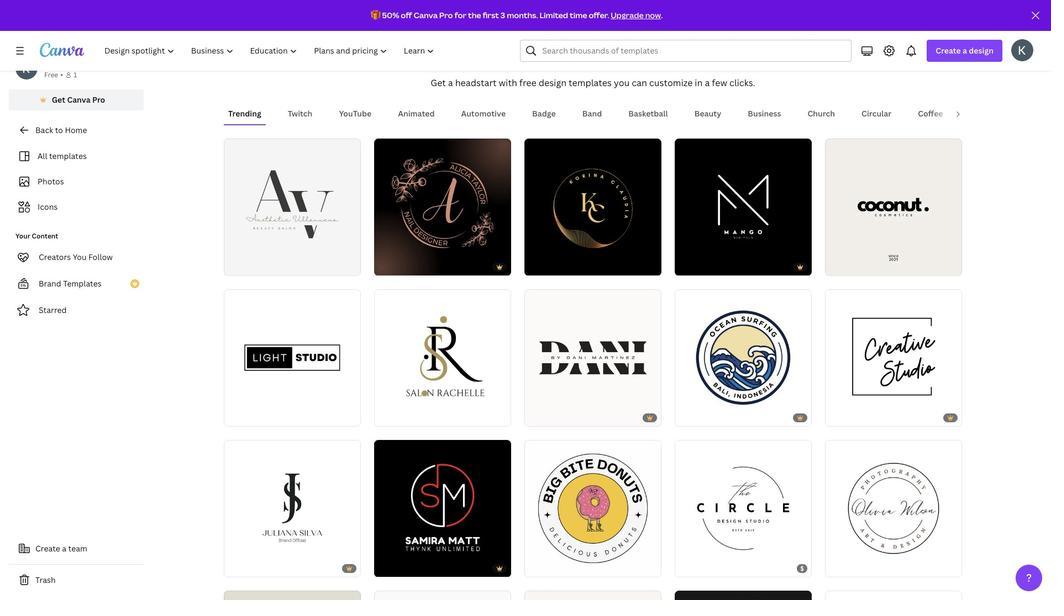 Task type: vqa. For each thing, say whether or not it's contained in the screenshot.
Baseball Game Schedule Flyer IMAGE
no



Task type: describe. For each thing, give the bounding box(es) containing it.
modern brand name initials typography logo image
[[825, 592, 963, 601]]

to
[[55, 125, 63, 135]]

black and white aesthetic minimalist modern simple typography coconut cosmetics logo image
[[825, 139, 963, 276]]

get canva pro button
[[9, 90, 144, 111]]

trending button
[[224, 103, 266, 124]]

.
[[661, 10, 663, 20]]

0 vertical spatial pro
[[439, 10, 453, 20]]

2
[[394, 263, 398, 272]]

beauty
[[695, 108, 722, 119]]

a for headstart
[[448, 77, 453, 89]]

starred
[[39, 305, 67, 316]]

templates
[[63, 279, 102, 289]]

trending
[[228, 108, 261, 119]]

free
[[520, 77, 537, 89]]

customize
[[650, 77, 693, 89]]

ivory black luxury minimalist personal name logo image
[[525, 290, 662, 427]]

basketball
[[629, 108, 668, 119]]

the
[[468, 10, 481, 20]]

church
[[808, 108, 835, 119]]

0 vertical spatial templates
[[569, 77, 612, 89]]

you
[[73, 252, 87, 263]]

creators you follow link
[[9, 247, 144, 269]]

in
[[695, 77, 703, 89]]

personal
[[44, 58, 77, 69]]

white and black modern abstract beauty logo image
[[374, 290, 511, 427]]

black pink bold elegant monogram personal brand logo image
[[374, 592, 511, 601]]

band
[[583, 108, 602, 119]]

photos link
[[15, 171, 137, 192]]

youtube button
[[335, 103, 376, 124]]

rose gold elegant monogram floral circular logo image
[[374, 139, 511, 276]]

time
[[570, 10, 587, 20]]

of
[[387, 263, 393, 272]]

band button
[[578, 103, 607, 124]]

black & white minimalist business logo image
[[224, 290, 361, 427]]

black & white minimalist aesthetic initials font logo image
[[224, 139, 361, 276]]

1 of 2
[[382, 263, 398, 272]]

boho abstract handwritten brand logo image
[[525, 592, 662, 601]]

inspired
[[583, 43, 654, 67]]

animated
[[398, 108, 435, 119]]

$
[[801, 565, 804, 573]]

basketball button
[[624, 103, 673, 124]]

create a team button
[[9, 538, 144, 561]]

upgrade
[[611, 10, 644, 20]]

get canva pro
[[52, 95, 105, 105]]

starred link
[[9, 300, 144, 322]]

brand templates link
[[9, 273, 144, 295]]

youtube
[[339, 108, 372, 119]]

upgrade now button
[[611, 10, 661, 20]]

trash link
[[9, 570, 144, 592]]

start
[[532, 43, 580, 67]]

a for team
[[62, 544, 66, 555]]

•
[[60, 70, 63, 80]]

1 vertical spatial design
[[539, 77, 567, 89]]

all templates link
[[15, 146, 137, 167]]

bright colorful playful funny donuts food circle logo image
[[525, 441, 662, 578]]

create a team
[[35, 544, 87, 555]]

months.
[[507, 10, 538, 20]]

blue and white circle surfing club logo image
[[675, 290, 812, 427]]

creators
[[39, 252, 71, 263]]

canva inside button
[[67, 95, 90, 105]]

animated button
[[394, 103, 439, 124]]

create a design button
[[927, 40, 1003, 62]]

business button
[[744, 103, 786, 124]]

free •
[[44, 70, 63, 80]]

design inside dropdown button
[[969, 45, 994, 56]]

headstart
[[455, 77, 497, 89]]

circular button
[[858, 103, 896, 124]]

church button
[[804, 103, 840, 124]]

back to home link
[[9, 119, 144, 142]]

photos
[[38, 176, 64, 187]]

few
[[712, 77, 728, 89]]

pink black feminine makeup artist glitter circle logo image
[[675, 592, 812, 601]]

content
[[32, 232, 58, 241]]

beauty button
[[690, 103, 726, 124]]

your
[[15, 232, 30, 241]]

minimal initial brand logo image
[[224, 441, 361, 578]]

1 vertical spatial templates
[[49, 151, 87, 161]]

get for get a headstart with free design templates you can customize in a few clicks.
[[431, 77, 446, 89]]

kendall parks image
[[1012, 39, 1034, 61]]

coffee button
[[914, 103, 948, 124]]

all
[[38, 151, 47, 161]]

free
[[44, 70, 58, 80]]

1 for 1 of 2
[[382, 263, 385, 272]]

🎁
[[371, 10, 381, 20]]

limited
[[540, 10, 568, 20]]

trash
[[35, 576, 56, 586]]



Task type: locate. For each thing, give the bounding box(es) containing it.
business
[[748, 108, 781, 119]]

1 vertical spatial canva
[[67, 95, 90, 105]]

design left kendall parks image
[[969, 45, 994, 56]]

brand
[[39, 279, 61, 289]]

canva
[[414, 10, 438, 20], [67, 95, 90, 105]]

1 horizontal spatial get
[[431, 77, 446, 89]]

create a design
[[936, 45, 994, 56]]

1 horizontal spatial canva
[[414, 10, 438, 20]]

1 horizontal spatial templates
[[569, 77, 612, 89]]

back to home
[[35, 125, 87, 135]]

get for get canva pro
[[52, 95, 65, 105]]

off
[[401, 10, 412, 20]]

1 vertical spatial 1
[[382, 263, 385, 272]]

0 horizontal spatial create
[[35, 544, 60, 555]]

create inside dropdown button
[[936, 45, 961, 56]]

get
[[431, 77, 446, 89], [52, 95, 65, 105]]

back
[[35, 125, 53, 135]]

all templates
[[38, 151, 87, 161]]

top level navigation element
[[97, 40, 444, 62]]

0 vertical spatial canva
[[414, 10, 438, 20]]

you
[[614, 77, 630, 89]]

can
[[632, 77, 647, 89]]

black and red letter sm elegant and luxury logo image
[[374, 441, 511, 578]]

1 right • at the left of page
[[73, 70, 77, 80]]

1 of 2 link
[[374, 139, 511, 277]]

1 vertical spatial pro
[[92, 95, 105, 105]]

canva up home
[[67, 95, 90, 105]]

1 vertical spatial get
[[52, 95, 65, 105]]

1
[[73, 70, 77, 80], [382, 263, 385, 272]]

0 horizontal spatial canva
[[67, 95, 90, 105]]

automotive
[[461, 108, 506, 119]]

for
[[455, 10, 467, 20]]

a inside "button"
[[62, 544, 66, 555]]

get left headstart
[[431, 77, 446, 89]]

3
[[501, 10, 505, 20]]

pro inside button
[[92, 95, 105, 105]]

1 horizontal spatial pro
[[439, 10, 453, 20]]

follow
[[88, 252, 113, 263]]

design right free
[[539, 77, 567, 89]]

beige minimal personal make up artist logo image
[[224, 592, 361, 601]]

twitch button
[[284, 103, 317, 124]]

0 vertical spatial create
[[936, 45, 961, 56]]

templates right all
[[49, 151, 87, 161]]

Search search field
[[543, 40, 845, 61]]

coffee
[[918, 108, 943, 119]]

automotive button
[[457, 103, 510, 124]]

0 horizontal spatial pro
[[92, 95, 105, 105]]

templates down start inspired
[[569, 77, 612, 89]]

elegant circle signature photography logo image
[[825, 441, 963, 578]]

pro left for
[[439, 10, 453, 20]]

get inside 'get canva pro' button
[[52, 95, 65, 105]]

team
[[68, 544, 87, 555]]

0 horizontal spatial 1
[[73, 70, 77, 80]]

1 inside 1 of 2 link
[[382, 263, 385, 272]]

clicks.
[[730, 77, 756, 89]]

create inside "button"
[[35, 544, 60, 555]]

get a headstart with free design templates you can customize in a few clicks.
[[431, 77, 756, 89]]

free simple modern circle design studio logo image
[[675, 441, 812, 578]]

start inspired
[[532, 43, 654, 67]]

1 vertical spatial create
[[35, 544, 60, 555]]

None search field
[[520, 40, 852, 62]]

1 left of
[[382, 263, 385, 272]]

0 vertical spatial get
[[431, 77, 446, 89]]

twitch
[[288, 108, 313, 119]]

pro
[[439, 10, 453, 20], [92, 95, 105, 105]]

create for create a team
[[35, 544, 60, 555]]

home
[[65, 125, 87, 135]]

brand templates
[[39, 279, 102, 289]]

0 horizontal spatial get
[[52, 95, 65, 105]]

0 horizontal spatial templates
[[49, 151, 87, 161]]

0 vertical spatial 1
[[73, 70, 77, 80]]

icons link
[[15, 197, 137, 218]]

🎁 50% off canva pro for the first 3 months. limited time offer. upgrade now .
[[371, 10, 663, 20]]

canva right off
[[414, 10, 438, 20]]

circular
[[862, 108, 892, 119]]

a for design
[[963, 45, 967, 56]]

now
[[646, 10, 661, 20]]

get down • at the left of page
[[52, 95, 65, 105]]

first
[[483, 10, 499, 20]]

0 horizontal spatial design
[[539, 77, 567, 89]]

0 vertical spatial design
[[969, 45, 994, 56]]

your content
[[15, 232, 58, 241]]

templates
[[569, 77, 612, 89], [49, 151, 87, 161]]

icons
[[38, 202, 58, 212]]

offer.
[[589, 10, 609, 20]]

a inside dropdown button
[[963, 45, 967, 56]]

1 horizontal spatial 1
[[382, 263, 385, 272]]

black white modern handwritten square studio logo image
[[825, 290, 963, 427]]

design
[[969, 45, 994, 56], [539, 77, 567, 89]]

1 for 1
[[73, 70, 77, 80]]

badge
[[532, 108, 556, 119]]

white black m letter design business identity for digital design company logo image
[[675, 139, 812, 276]]

create
[[936, 45, 961, 56], [35, 544, 60, 555]]

with
[[499, 77, 517, 89]]

1 horizontal spatial design
[[969, 45, 994, 56]]

badge button
[[528, 103, 560, 124]]

creators you follow
[[39, 252, 113, 263]]

1 horizontal spatial create
[[936, 45, 961, 56]]

50%
[[382, 10, 399, 20]]

pro up the back to home link
[[92, 95, 105, 105]]

create for create a design
[[936, 45, 961, 56]]

gold luxury initial circle logo image
[[525, 139, 662, 276]]



